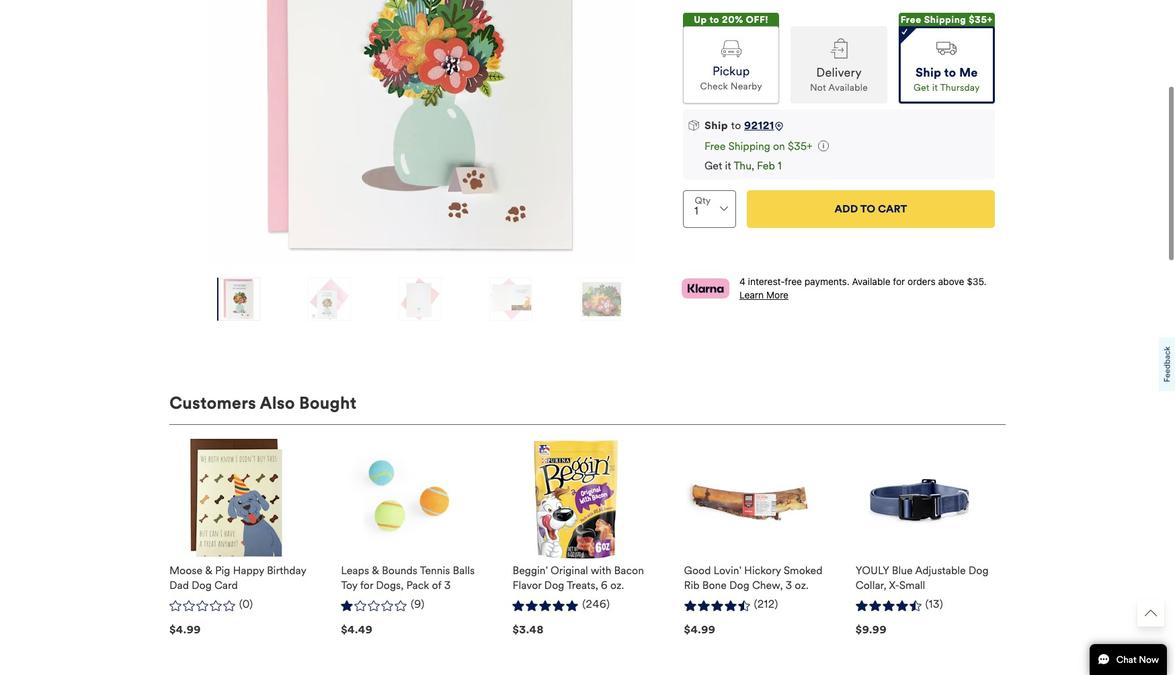 Task type: locate. For each thing, give the bounding box(es) containing it.
moose & pig flowers dog birthday card - thumbnail-3 image
[[400, 278, 441, 321]]

add to cart button
[[747, 191, 996, 228]]

ship to me get it thursday
[[914, 66, 981, 94]]

ship up thursday
[[916, 66, 942, 80]]

0 horizontal spatial get
[[705, 160, 723, 172]]

0 vertical spatial available
[[829, 82, 869, 94]]

icon carat down image
[[721, 207, 729, 212]]

to inside ship to me get it thursday
[[945, 66, 957, 80]]

1 vertical spatial $35+
[[788, 140, 813, 153]]

it left thursday
[[933, 82, 939, 94]]

0 vertical spatial get
[[914, 82, 930, 94]]

0 vertical spatial $35+
[[970, 14, 994, 26]]

delivery-method-Delivery-Not Available radio
[[791, 27, 888, 104]]

delivery
[[817, 66, 862, 80]]

available left for
[[853, 276, 891, 287]]

2 horizontal spatial to
[[945, 66, 957, 80]]

up
[[694, 14, 708, 26]]

free shipping on $35+
[[705, 140, 813, 153]]

to for me
[[945, 66, 957, 80]]

delivery-method-Pickup-Check Nearby radio
[[684, 27, 780, 104]]

to for 20%
[[710, 14, 720, 26]]

free
[[785, 276, 803, 287]]

1 vertical spatial to
[[945, 66, 957, 80]]

1 horizontal spatial free
[[901, 14, 922, 26]]

0 vertical spatial free
[[901, 14, 922, 26]]

$35+ right on
[[788, 140, 813, 153]]

osm klarna title image
[[682, 279, 731, 299]]

icon info 2 button
[[819, 140, 829, 153]]

ship inside ship to me get it thursday
[[916, 66, 942, 80]]

0 vertical spatial it
[[933, 82, 939, 94]]

2 vertical spatial to
[[732, 119, 742, 132]]

learn more button
[[740, 289, 789, 301]]

ship to 92121
[[705, 119, 775, 132]]

to left 92121
[[732, 119, 742, 132]]

scroll to top image
[[1146, 607, 1158, 620]]

get left thursday
[[914, 82, 930, 94]]

above
[[939, 276, 965, 287]]

1
[[778, 160, 782, 172]]

1 horizontal spatial get
[[914, 82, 930, 94]]

get
[[914, 82, 930, 94], [705, 160, 723, 172]]

ship
[[916, 66, 942, 80], [705, 119, 729, 132]]

92121 button
[[745, 119, 775, 132]]

to right up
[[710, 14, 720, 26]]

0 vertical spatial to
[[710, 14, 720, 26]]

on
[[774, 140, 786, 153]]

shipping
[[925, 14, 967, 26], [729, 140, 771, 153]]

shipping up thu, on the right top of the page
[[729, 140, 771, 153]]

0 horizontal spatial free
[[705, 140, 726, 153]]

$35+
[[970, 14, 994, 26], [788, 140, 813, 153]]

not
[[811, 82, 827, 94]]

1 horizontal spatial ship
[[916, 66, 942, 80]]

available inside 4 interest-free payments. available for orders above $35. learn more
[[853, 276, 891, 287]]

customers also bought
[[170, 393, 357, 414]]

to up thursday
[[945, 66, 957, 80]]

shipping for $35+
[[925, 14, 967, 26]]

1 vertical spatial get
[[705, 160, 723, 172]]

0 horizontal spatial ship
[[705, 119, 729, 132]]

1 vertical spatial free
[[705, 140, 726, 153]]

to
[[710, 14, 720, 26], [945, 66, 957, 80], [732, 119, 742, 132]]

shipping up the delivery-method-ship to me-get it thursday option on the right top
[[925, 14, 967, 26]]

0 horizontal spatial $35+
[[788, 140, 813, 153]]

0 horizontal spatial to
[[710, 14, 720, 26]]

pickup
[[713, 64, 750, 79]]

it
[[933, 82, 939, 94], [725, 160, 732, 172]]

option group containing pickup
[[684, 13, 996, 104]]

free down ship to 92121
[[705, 140, 726, 153]]

get it thu, feb 1
[[705, 160, 782, 172]]

ship down the check
[[705, 119, 729, 132]]

learn
[[740, 289, 764, 301]]

0 horizontal spatial shipping
[[729, 140, 771, 153]]

payments.
[[805, 276, 850, 287]]

1 horizontal spatial $35+
[[970, 14, 994, 26]]

1 horizontal spatial to
[[732, 119, 742, 132]]

1 horizontal spatial shipping
[[925, 14, 967, 26]]

free for free shipping $35+
[[901, 14, 922, 26]]

free up icon check success 4
[[901, 14, 922, 26]]

0 horizontal spatial it
[[725, 160, 732, 172]]

moose & pig flowers dog birthday card - thumbnail-4 image
[[491, 278, 532, 321]]

0 vertical spatial shipping
[[925, 14, 967, 26]]

1 vertical spatial ship
[[705, 119, 729, 132]]

thursday
[[941, 82, 981, 94]]

it left thu, on the right top of the page
[[725, 160, 732, 172]]

1 vertical spatial available
[[853, 276, 891, 287]]

cart
[[879, 203, 908, 216]]

0 vertical spatial ship
[[916, 66, 942, 80]]

available down delivery at the top right of the page
[[829, 82, 869, 94]]

get left thu, on the right top of the page
[[705, 160, 723, 172]]

1 horizontal spatial it
[[933, 82, 939, 94]]

feb
[[758, 160, 776, 172]]

1 vertical spatial shipping
[[729, 140, 771, 153]]

92121
[[745, 119, 775, 132]]

free
[[901, 14, 922, 26], [705, 140, 726, 153]]

4
[[740, 276, 746, 287]]

available
[[829, 82, 869, 94], [853, 276, 891, 287]]

1 vertical spatial it
[[725, 160, 732, 172]]

moose & pig flowers dog birthday card - carousel image #1 image
[[207, 0, 635, 267]]

$35+ up me
[[970, 14, 994, 26]]

option group
[[684, 13, 996, 104]]

bought
[[299, 393, 357, 414]]



Task type: vqa. For each thing, say whether or not it's contained in the screenshot.
the Fees in the top of the page
no



Task type: describe. For each thing, give the bounding box(es) containing it.
for
[[894, 276, 906, 287]]

4 interest-free payments. available for orders above $35. learn more
[[740, 276, 987, 301]]

moose & pig flowers dog birthday card - thumbnail-1 image
[[218, 278, 259, 321]]

orders
[[908, 276, 936, 287]]

pickup check nearby
[[701, 64, 763, 92]]

free shipping on $35+ image
[[819, 141, 829, 152]]

icon check success 4 image
[[902, 28, 908, 35]]

icon delivery pin image
[[775, 122, 784, 131]]

up to 20% off!
[[694, 14, 769, 26]]

it inside ship to me get it thursday
[[933, 82, 939, 94]]

icon pickup store image
[[722, 40, 742, 57]]

available inside delivery not available
[[829, 82, 869, 94]]

delivery not available
[[811, 66, 869, 94]]

me
[[960, 66, 979, 80]]

moose & pig flowers dog birthday card - thumbnail-5 image
[[581, 278, 623, 321]]

to for 92121
[[732, 119, 742, 132]]

check
[[701, 81, 729, 92]]

get inside ship to me get it thursday
[[914, 82, 930, 94]]

off!
[[746, 14, 769, 26]]

styled arrow button link
[[1138, 600, 1165, 627]]

also
[[260, 393, 295, 414]]

free shipping $35+
[[901, 14, 994, 26]]

nearby
[[731, 81, 763, 92]]

thu,
[[734, 160, 755, 172]]

customers
[[170, 393, 256, 414]]

add to cart
[[835, 203, 908, 216]]

moose & pig flowers dog birthday card - thumbnail-2 image
[[309, 278, 350, 321]]

more
[[767, 289, 789, 301]]

interest-
[[749, 276, 785, 287]]

20%
[[723, 14, 744, 26]]

delivery-method-Ship to Me-Get it Thursday radio
[[899, 27, 996, 104]]

ship for 92121
[[705, 119, 729, 132]]

free for free shipping on $35+
[[705, 140, 726, 153]]

to
[[861, 203, 876, 216]]

$35.
[[968, 276, 987, 287]]

ship for me
[[916, 66, 942, 80]]

shipping for on
[[729, 140, 771, 153]]

add
[[835, 203, 859, 216]]



